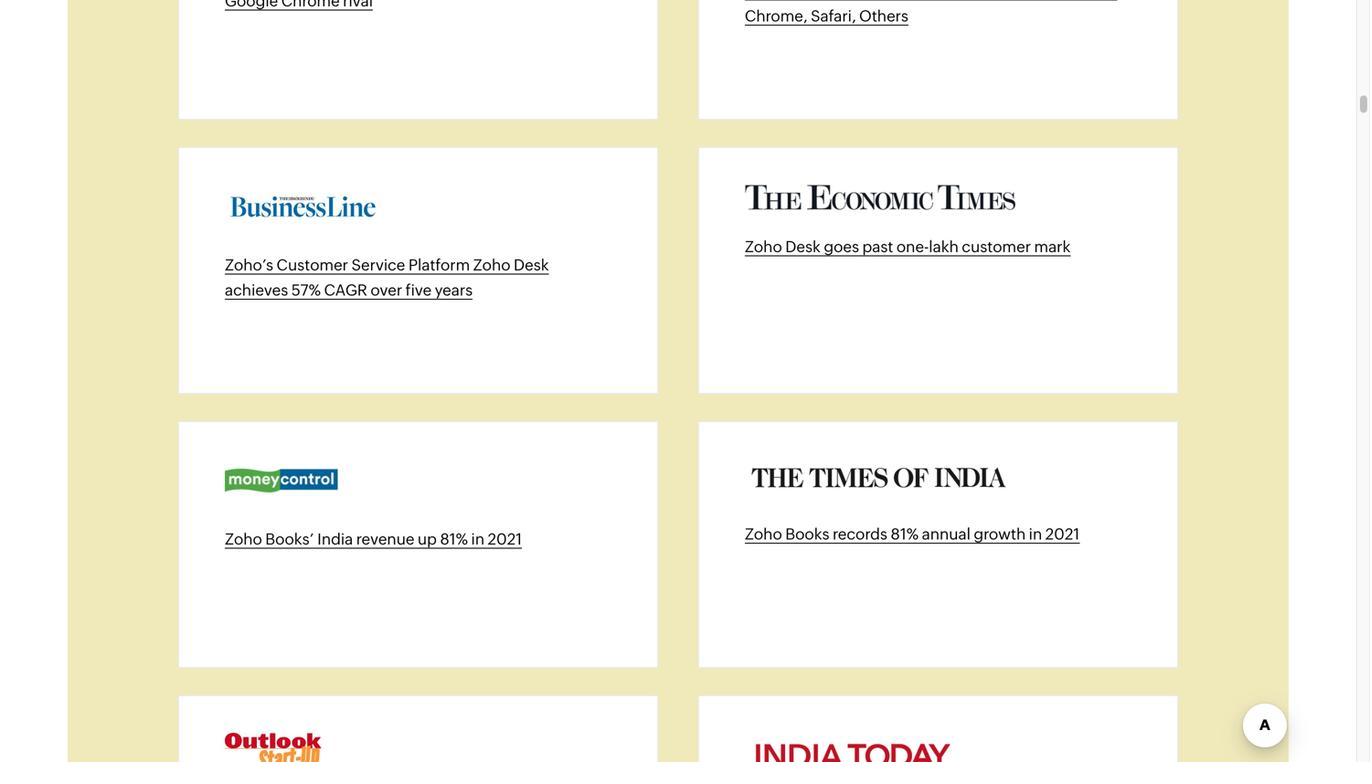 Task type: vqa. For each thing, say whether or not it's contained in the screenshot.
achieves
yes



Task type: locate. For each thing, give the bounding box(es) containing it.
five
[[406, 281, 432, 299]]

in right growth
[[1029, 525, 1042, 543]]

customer
[[962, 238, 1031, 256]]

1 vertical spatial desk
[[514, 256, 549, 274]]

one-
[[897, 238, 929, 256]]

zoho left books'
[[225, 530, 262, 548]]

zoho desk goes past one-lakh customer mark link
[[745, 238, 1071, 257]]

zoho
[[745, 238, 782, 256], [473, 256, 511, 274], [745, 525, 782, 543], [225, 530, 262, 548]]

in
[[1029, 525, 1042, 543], [471, 530, 485, 548]]

zoho for zoho books records 81% annual growth in 2021
[[745, 525, 782, 543]]

past
[[863, 238, 894, 256]]

1 horizontal spatial in
[[1029, 525, 1042, 543]]

2021 right the up
[[488, 530, 522, 548]]

0 horizontal spatial in
[[471, 530, 485, 548]]

zoho_general_pages image for records
[[745, 459, 1016, 498]]

2021
[[1046, 525, 1080, 543], [488, 530, 522, 548]]

zoho books' india revenue up 81% in 2021
[[225, 530, 522, 548]]

service
[[351, 256, 405, 274]]

cagr
[[324, 281, 367, 299]]

up
[[418, 530, 437, 548]]

2021 right growth
[[1046, 525, 1080, 543]]

desk inside zoho's customer service platform zoho desk achieves 57% cagr over five years
[[514, 256, 549, 274]]

desk
[[786, 238, 821, 256], [514, 256, 549, 274]]

81% right the up
[[440, 530, 468, 548]]

zoho_general_pages image for service
[[225, 185, 381, 229]]

books'
[[265, 530, 314, 548]]

zoho_general_pages image for goes
[[745, 185, 1016, 210]]

in for growth
[[1029, 525, 1042, 543]]

zoho left goes
[[745, 238, 782, 256]]

over
[[371, 281, 402, 299]]

0 vertical spatial desk
[[786, 238, 821, 256]]

zoho right platform at left top
[[473, 256, 511, 274]]

0 horizontal spatial 2021
[[488, 530, 522, 548]]

goes
[[824, 238, 859, 256]]

lakh
[[929, 238, 959, 256]]

57%
[[291, 281, 321, 299]]

1 horizontal spatial 2021
[[1046, 525, 1080, 543]]

in right the up
[[471, 530, 485, 548]]

81%
[[891, 525, 919, 543], [440, 530, 468, 548]]

zoho books records 81% annual growth in 2021 link
[[745, 525, 1080, 544]]

81% left 'annual'
[[891, 525, 919, 543]]

zoho left 'books' at the bottom of the page
[[745, 525, 782, 543]]

0 horizontal spatial desk
[[514, 256, 549, 274]]

zoho books' india revenue up 81% in 2021 link
[[225, 530, 522, 549]]

mark
[[1034, 238, 1071, 256]]

zoho's customer service platform zoho desk achieves 57% cagr over five years link
[[225, 256, 549, 300]]

zoho books records 81% annual growth in 2021
[[745, 525, 1080, 543]]

zoho_general_pages image
[[225, 185, 381, 229], [745, 185, 1016, 210], [225, 459, 338, 503], [745, 459, 1016, 498], [225, 733, 322, 762], [745, 733, 956, 762]]



Task type: describe. For each thing, give the bounding box(es) containing it.
zoho's
[[225, 256, 273, 274]]

2021 for zoho books records 81% annual growth in 2021
[[1046, 525, 1080, 543]]

platform
[[409, 256, 470, 274]]

records
[[833, 525, 888, 543]]

in for 81%
[[471, 530, 485, 548]]

years
[[435, 281, 473, 299]]

2021 for zoho books' india revenue up 81% in 2021
[[488, 530, 522, 548]]

zoho's customer service platform zoho desk achieves 57% cagr over five years
[[225, 256, 549, 299]]

zoho for zoho books' india revenue up 81% in 2021
[[225, 530, 262, 548]]

zoho desk goes past one-lakh customer mark
[[745, 238, 1071, 256]]

1 horizontal spatial 81%
[[891, 525, 919, 543]]

zoho for zoho desk goes past one-lakh customer mark
[[745, 238, 782, 256]]

india
[[317, 530, 353, 548]]

growth
[[974, 525, 1026, 543]]

books
[[786, 525, 830, 543]]

revenue
[[356, 530, 415, 548]]

achieves
[[225, 281, 288, 299]]

annual
[[922, 525, 971, 543]]

customer
[[277, 256, 348, 274]]

zoho inside zoho's customer service platform zoho desk achieves 57% cagr over five years
[[473, 256, 511, 274]]

zoho_general_pages image for india
[[225, 459, 338, 503]]

1 horizontal spatial desk
[[786, 238, 821, 256]]

0 horizontal spatial 81%
[[440, 530, 468, 548]]



